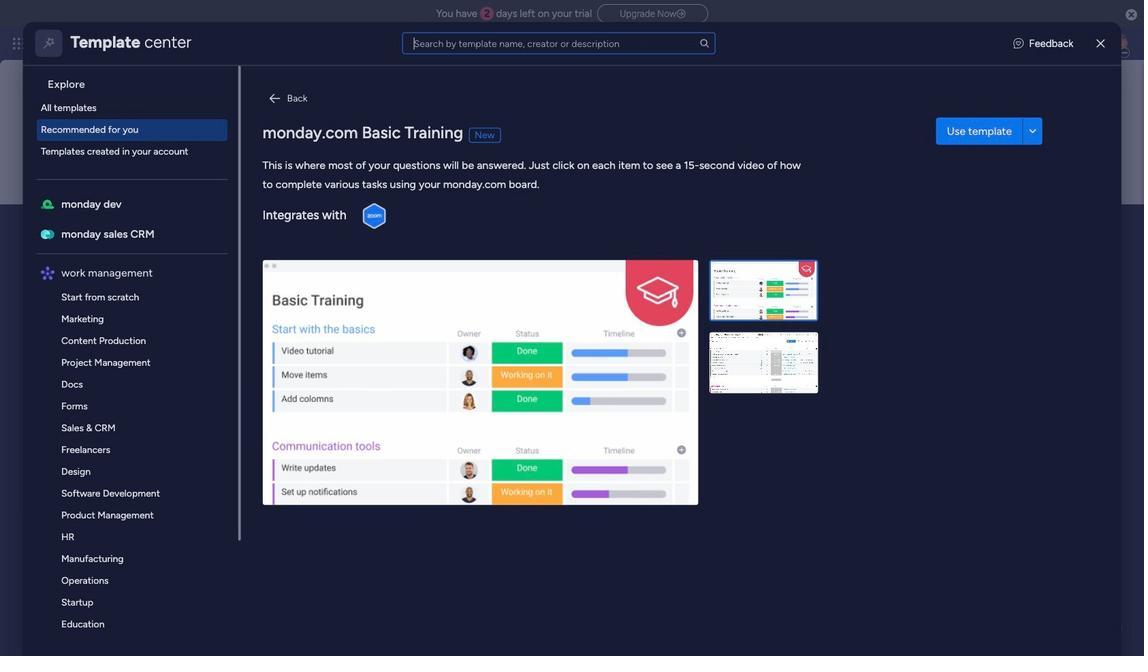 Task type: locate. For each thing, give the bounding box(es) containing it.
dapulse close image
[[1126, 8, 1138, 22]]

explore element
[[37, 97, 238, 162]]

help image
[[1056, 37, 1070, 50]]

work management templates element
[[37, 286, 238, 656]]

v2 user feedback image
[[1014, 36, 1024, 51]]

list box
[[28, 65, 241, 656]]

heading
[[37, 65, 238, 97]]

None field
[[156, 210, 955, 239]]

james peterson image
[[1106, 33, 1128, 55]]

None search field
[[402, 32, 716, 54]]



Task type: vqa. For each thing, say whether or not it's contained in the screenshot.
Search Field
yes



Task type: describe. For each thing, give the bounding box(es) containing it.
dapulse rightstroke image
[[677, 9, 686, 19]]

close image
[[1097, 38, 1105, 48]]

search everything image
[[1026, 37, 1040, 50]]

select product image
[[12, 37, 26, 50]]

Search by template name, creator or description search field
[[402, 32, 716, 54]]

search image
[[700, 38, 710, 49]]



